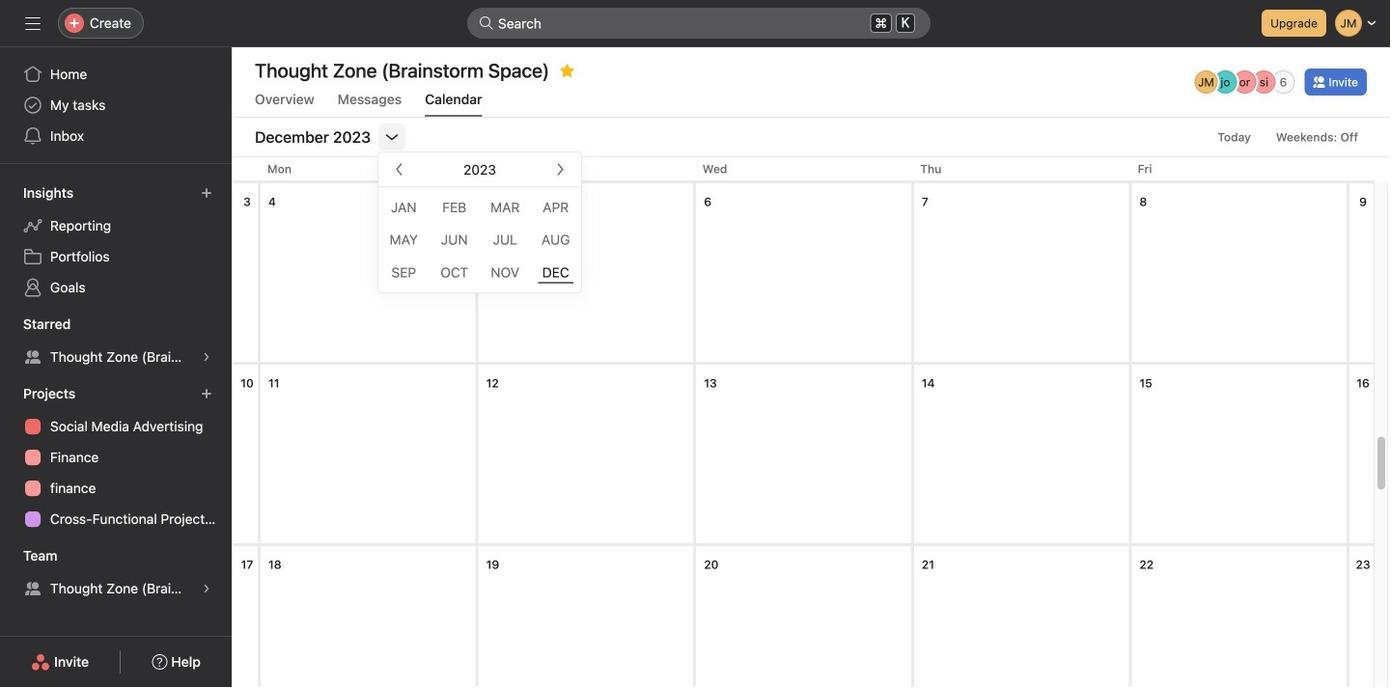 Task type: locate. For each thing, give the bounding box(es) containing it.
1 see details, thought zone (brainstorm space) image from the top
[[201, 351, 212, 363]]

prominent image
[[479, 15, 494, 31]]

2 see details, thought zone (brainstorm space) image from the top
[[201, 583, 212, 595]]

hide sidebar image
[[25, 15, 41, 31]]

remove from starred image
[[559, 63, 575, 78]]

see details, thought zone (brainstorm space) image inside starred element
[[201, 351, 212, 363]]

new project or portfolio image
[[201, 388, 212, 400]]

show previous month image
[[392, 162, 407, 177]]

see details, thought zone (brainstorm space) image inside teams element
[[201, 583, 212, 595]]

None field
[[467, 8, 931, 39]]

0 vertical spatial see details, thought zone (brainstorm space) image
[[201, 351, 212, 363]]

see details, thought zone (brainstorm space) image for teams element
[[201, 583, 212, 595]]

see details, thought zone (brainstorm space) image
[[201, 351, 212, 363], [201, 583, 212, 595]]

projects element
[[0, 377, 232, 539]]

pick month image
[[384, 129, 400, 145]]

teams element
[[0, 539, 232, 608]]

global element
[[0, 47, 232, 163]]

1 vertical spatial see details, thought zone (brainstorm space) image
[[201, 583, 212, 595]]



Task type: describe. For each thing, give the bounding box(es) containing it.
insights element
[[0, 176, 232, 307]]

new insights image
[[201, 187, 212, 199]]

show next month image
[[552, 162, 568, 177]]

Search tasks, projects, and more text field
[[467, 8, 931, 39]]

see details, thought zone (brainstorm space) image for starred element
[[201, 351, 212, 363]]

starred element
[[0, 307, 232, 377]]



Task type: vqa. For each thing, say whether or not it's contained in the screenshot.
CREATE popup button at the top left of the page
no



